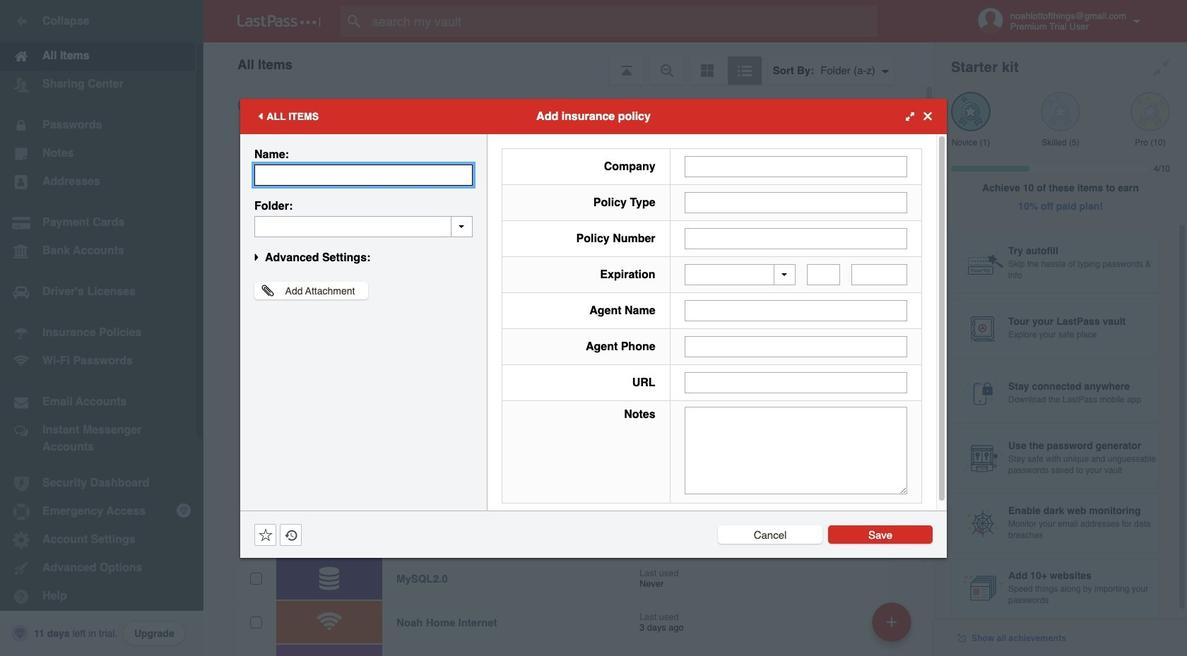 Task type: vqa. For each thing, say whether or not it's contained in the screenshot.
Caret Right image
no



Task type: locate. For each thing, give the bounding box(es) containing it.
None text field
[[685, 156, 908, 177], [254, 216, 473, 237], [685, 228, 908, 249], [807, 264, 841, 286], [852, 264, 908, 286], [685, 373, 908, 394], [685, 407, 908, 495], [685, 156, 908, 177], [254, 216, 473, 237], [685, 228, 908, 249], [807, 264, 841, 286], [852, 264, 908, 286], [685, 373, 908, 394], [685, 407, 908, 495]]

None text field
[[254, 164, 473, 186], [685, 192, 908, 213], [685, 300, 908, 322], [685, 336, 908, 358], [254, 164, 473, 186], [685, 192, 908, 213], [685, 300, 908, 322], [685, 336, 908, 358]]

dialog
[[240, 99, 947, 558]]

main navigation navigation
[[0, 0, 204, 657]]

lastpass image
[[238, 15, 321, 28]]

new item image
[[887, 617, 897, 627]]



Task type: describe. For each thing, give the bounding box(es) containing it.
vault options navigation
[[204, 42, 935, 85]]

search my vault text field
[[341, 6, 906, 37]]

Search search field
[[341, 6, 906, 37]]

new item navigation
[[867, 599, 920, 657]]



